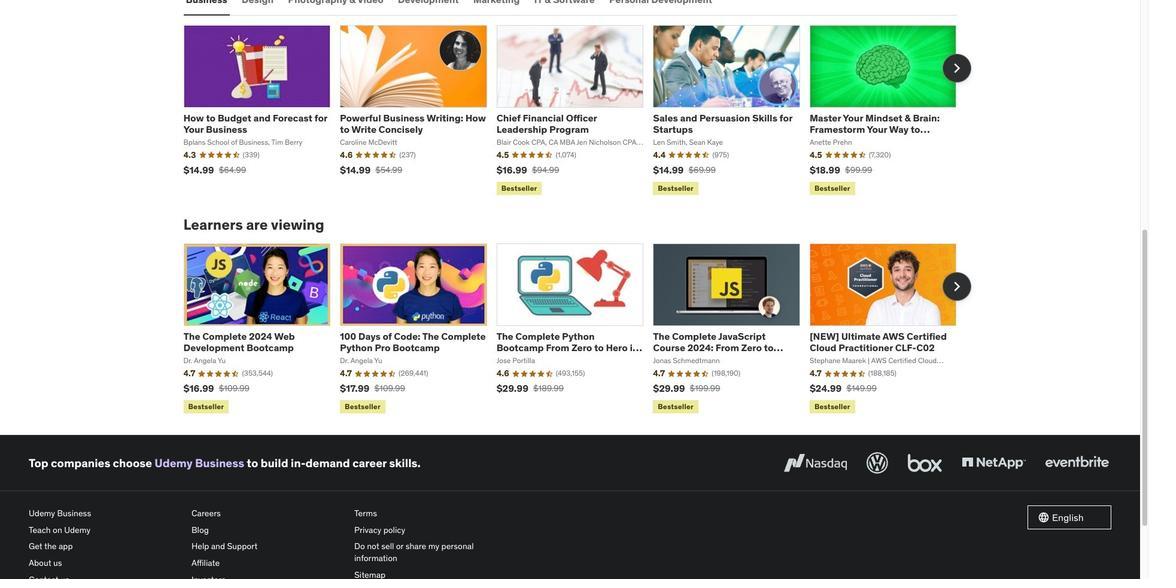 Task type: describe. For each thing, give the bounding box(es) containing it.
1 carousel element from the top
[[184, 25, 972, 198]]

next image
[[948, 58, 967, 78]]

2 carousel element from the top
[[184, 244, 972, 416]]

small image
[[1038, 512, 1050, 524]]

volkswagen image
[[865, 451, 891, 477]]



Task type: locate. For each thing, give the bounding box(es) containing it.
0 vertical spatial carousel element
[[184, 25, 972, 198]]

next image
[[948, 277, 967, 296]]

1 vertical spatial carousel element
[[184, 244, 972, 416]]

nasdaq image
[[781, 451, 850, 477]]

box image
[[905, 451, 946, 477]]

carousel element
[[184, 25, 972, 198], [184, 244, 972, 416]]

eventbrite image
[[1043, 451, 1112, 477]]

netapp image
[[960, 451, 1029, 477]]



Task type: vqa. For each thing, say whether or not it's contained in the screenshot.
Next icon
yes



